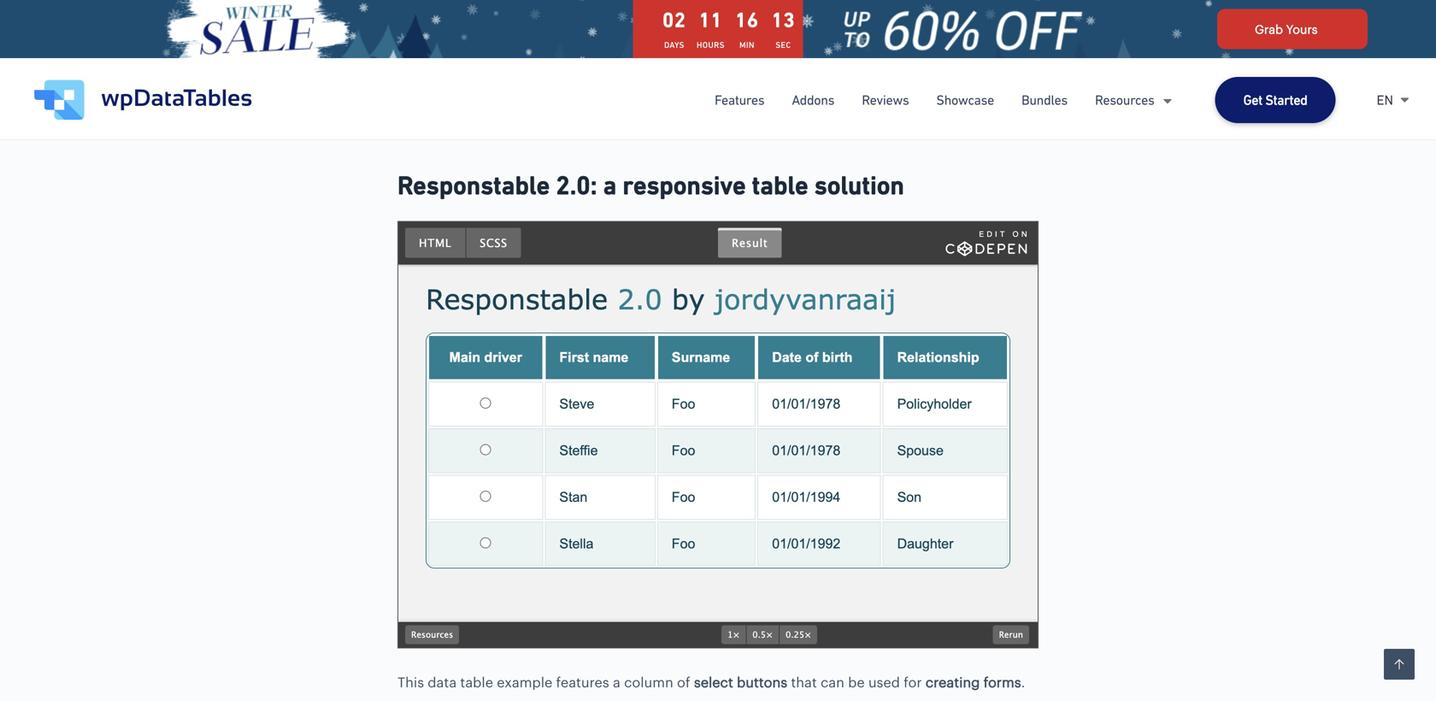 Task type: vqa. For each thing, say whether or not it's contained in the screenshot.
"Plugin"
no



Task type: describe. For each thing, give the bounding box(es) containing it.
started
[[1266, 92, 1308, 108]]

this data table example features a column of select buttons that can be used for creating forms .
[[398, 674, 1026, 690]]

0 horizontal spatial that
[[660, 43, 686, 59]]

features
[[556, 674, 610, 690]]

en
[[1377, 92, 1394, 108]]

addons link
[[792, 90, 835, 110]]

for
[[904, 674, 922, 690]]

1 horizontal spatial .
[[1022, 674, 1026, 690]]

have
[[620, 65, 650, 81]]

be
[[848, 674, 865, 690]]

1 horizontal spatial that
[[791, 674, 817, 690]]

this for this is a data table with a simple design that works on both text and numerical data
[[398, 43, 424, 59]]

rows
[[585, 65, 616, 81]]

forms
[[984, 674, 1022, 690]]

features
[[715, 92, 765, 108]]

on
[[732, 43, 748, 59]]

into
[[549, 108, 575, 124]]

data left into
[[517, 108, 546, 124]]

wpdatatables logo image
[[34, 80, 252, 120]]

example
[[497, 674, 553, 690]]

reviews
[[862, 92, 909, 108]]

get
[[1244, 92, 1263, 108]]

yours
[[1287, 22, 1318, 36]]

caret image
[[1163, 99, 1172, 104]]

a right with
[[554, 43, 561, 59]]

showcase link
[[937, 90, 995, 110]]

a left 'list'
[[579, 108, 586, 124]]

the
[[949, 43, 973, 59]]

structuring
[[441, 108, 513, 124]]

a right 2.0:
[[603, 171, 617, 200]]

reviews link
[[862, 90, 909, 110]]

. inside the . the columns are borderless and the table rows have alternating colors.
[[941, 43, 945, 59]]

those
[[398, 108, 437, 124]]

grab
[[1255, 22, 1284, 36]]

grab yours
[[1255, 22, 1318, 36]]

with
[[522, 43, 550, 59]]

this
[[728, 108, 752, 124]]

colors.
[[729, 65, 773, 81]]

showcase
[[937, 92, 995, 108]]

13
[[772, 8, 796, 32]]

column
[[624, 674, 674, 690]]

both
[[752, 43, 783, 59]]

borderless
[[422, 65, 491, 81]]

min
[[740, 40, 755, 50]]

caret image
[[1401, 97, 1409, 103]]



Task type: locate. For each thing, give the bounding box(es) containing it.
data up borderless
[[453, 43, 482, 59]]

list
[[590, 108, 609, 124]]

a right is
[[442, 43, 449, 59]]

1 horizontal spatial and
[[815, 43, 840, 59]]

02
[[663, 8, 687, 32]]

and
[[815, 43, 840, 59], [495, 65, 520, 81]]

works
[[689, 43, 728, 59]]

grab yours link
[[1218, 9, 1368, 49]]

this
[[398, 43, 424, 59], [398, 674, 424, 690]]

1 vertical spatial that
[[791, 674, 817, 690]]

0 vertical spatial that
[[660, 43, 686, 59]]

0 horizontal spatial and
[[495, 65, 520, 81]]

creating
[[926, 674, 980, 690]]

2.0:
[[556, 171, 597, 200]]

the
[[523, 65, 544, 81]]

.
[[941, 43, 945, 59], [1022, 674, 1026, 690]]

are
[[398, 65, 418, 81]]

responsive
[[623, 171, 746, 200]]

0 vertical spatial .
[[941, 43, 945, 59]]

1 this from the top
[[398, 43, 424, 59]]

bundles
[[1022, 92, 1068, 108]]

that
[[660, 43, 686, 59], [791, 674, 817, 690]]

data left example
[[428, 674, 457, 690]]

1 vertical spatial .
[[1022, 674, 1026, 690]]

go to top image
[[1395, 659, 1405, 670]]

from
[[693, 108, 724, 124]]

. right creating
[[1022, 674, 1026, 690]]

features link
[[715, 90, 765, 110]]

11
[[699, 8, 723, 32]]

table right the
[[548, 65, 581, 81]]

may
[[612, 108, 640, 124]]

table down the design.
[[752, 171, 809, 200]]

sec
[[776, 40, 791, 50]]

numerical
[[843, 43, 909, 59]]

bundles link
[[1022, 90, 1068, 110]]

that up alternating on the top
[[660, 43, 686, 59]]

resources
[[1095, 92, 1155, 108]]

table left with
[[486, 43, 519, 59]]

data left the
[[912, 43, 941, 59]]

that left can
[[791, 674, 817, 690]]

1 vertical spatial and
[[495, 65, 520, 81]]

those structuring data into a list may benefit from this design.
[[398, 108, 804, 124]]

and right text
[[815, 43, 840, 59]]

can
[[821, 674, 845, 690]]

text
[[786, 43, 811, 59]]

table left example
[[460, 674, 493, 690]]

16
[[735, 8, 759, 32]]

this for this data table example features a column of select buttons that can be used for creating forms .
[[398, 674, 424, 690]]

buttons
[[737, 674, 788, 690]]

2 this from the top
[[398, 674, 424, 690]]

and left the
[[495, 65, 520, 81]]

alternating
[[654, 65, 725, 81]]

get started
[[1244, 92, 1308, 108]]

select
[[694, 674, 734, 690]]

table inside the . the columns are borderless and the table rows have alternating colors.
[[548, 65, 581, 81]]

benefit
[[643, 108, 690, 124]]

design.
[[755, 108, 804, 124]]

table
[[486, 43, 519, 59], [548, 65, 581, 81], [752, 171, 809, 200], [460, 674, 493, 690]]

1 vertical spatial this
[[398, 674, 424, 690]]

addons
[[792, 92, 835, 108]]

solution
[[815, 171, 905, 200]]

get started link
[[1216, 77, 1336, 123]]

hours
[[697, 40, 725, 50]]

0 vertical spatial this
[[398, 43, 424, 59]]

this is a data table with a simple design that works on both text and numerical data
[[398, 43, 941, 59]]

columns
[[977, 43, 1033, 59]]

used
[[869, 674, 900, 690]]

a left the column
[[613, 674, 621, 690]]

data
[[453, 43, 482, 59], [912, 43, 941, 59], [517, 108, 546, 124], [428, 674, 457, 690]]

and inside the . the columns are borderless and the table rows have alternating colors.
[[495, 65, 520, 81]]

design
[[612, 43, 656, 59]]

days
[[664, 40, 685, 50]]

a
[[442, 43, 449, 59], [554, 43, 561, 59], [579, 108, 586, 124], [603, 171, 617, 200], [613, 674, 621, 690]]

responstable 2.0: a responsive table solution
[[398, 171, 905, 200]]

. the columns are borderless and the table rows have alternating colors.
[[398, 43, 1033, 81]]

responstable
[[398, 171, 550, 200]]

of
[[677, 674, 691, 690]]

0 horizontal spatial .
[[941, 43, 945, 59]]

. left the
[[941, 43, 945, 59]]

0 vertical spatial and
[[815, 43, 840, 59]]

simple
[[565, 43, 608, 59]]

is
[[428, 43, 438, 59]]



